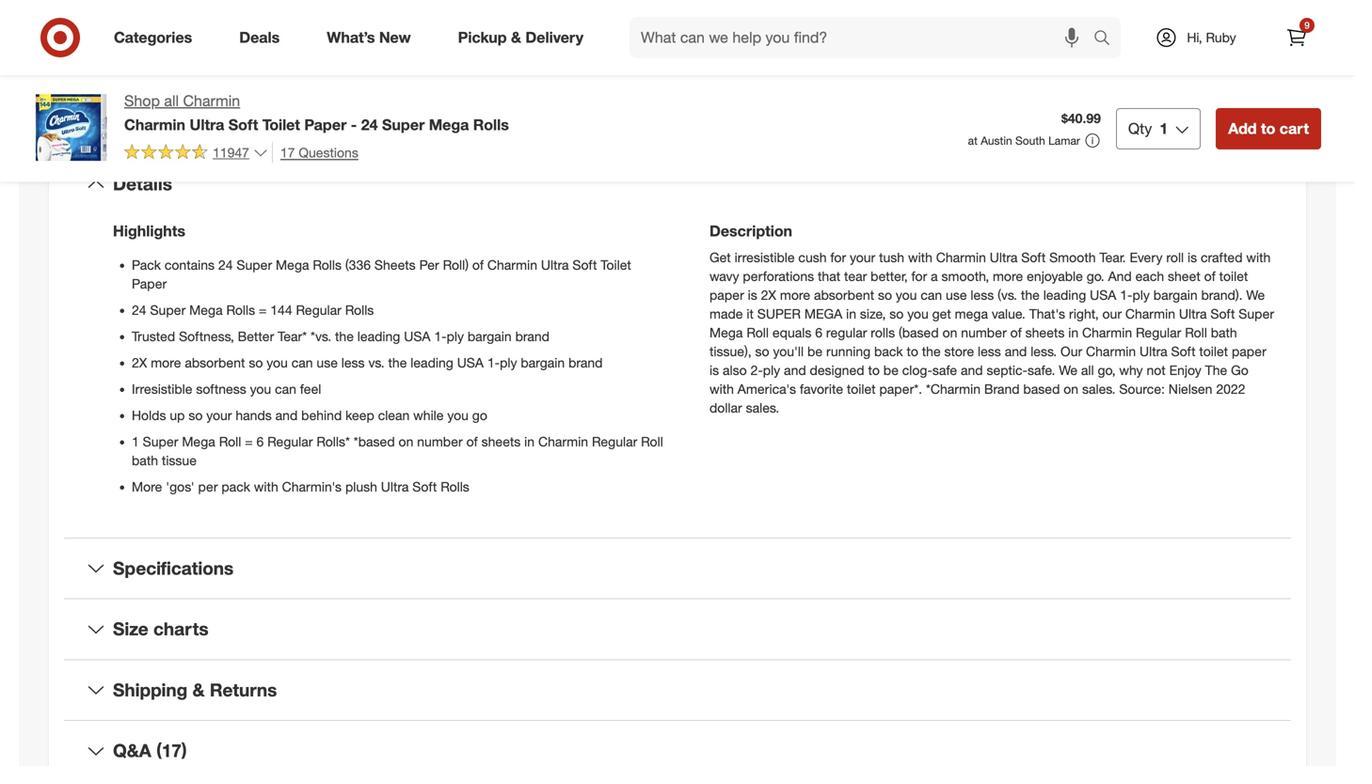 Task type: vqa. For each thing, say whether or not it's contained in the screenshot.
2X more absorbent so you can use less vs. the leading USA 1-ply bargain brand
yes



Task type: describe. For each thing, give the bounding box(es) containing it.
bath inside 1 super mega roll = 6 regular rolls* *based on number of sheets in charmin regular roll bath tissue
[[132, 452, 158, 469]]

What can we help you find? suggestions appear below search field
[[630, 17, 1098, 58]]

0 horizontal spatial absorbent
[[185, 355, 245, 371]]

that
[[818, 268, 840, 284]]

17 questions link
[[272, 142, 358, 163]]

less up septic-
[[978, 343, 1001, 360]]

1 horizontal spatial is
[[748, 287, 757, 303]]

the
[[1205, 362, 1227, 379]]

and right hands
[[275, 407, 298, 424]]

image of charmin ultra soft toilet paper - 24 super mega rolls image
[[34, 90, 109, 166]]

super up trusted
[[150, 302, 186, 318]]

$40.99
[[1061, 110, 1101, 127]]

septic-
[[987, 362, 1028, 379]]

brand).
[[1201, 287, 1243, 303]]

super inside description get irresistible cush for your tush with charmin ultra soft smooth tear. every roll is crafted with wavy perforations that tear better, for a smooth, more enjoyable go. and each sheet of toilet paper is 2x more absorbent so you can use less (vs. the leading usa 1-ply bargain brand). we made it super mega in size, so you get mega value. that's right, our charmin ultra soft super mega roll equals 6 regular rolls (based on number of sheets in charmin regular roll bath tissue), so you'll be running back to the store less and less. our charmin ultra soft toilet paper is also 2-ply and designed to be clog-safe and septic-safe. we all go, why not enjoy the go with america's favorite toilet paper*. *charmin brand based on sales. source: nielsen 2022 dollar sales.
[[1239, 306, 1274, 322]]

super inside shop all charmin charmin ultra soft toilet paper - 24 super mega rolls
[[382, 116, 425, 134]]

bargain inside description get irresistible cush for your tush with charmin ultra soft smooth tear. every roll is crafted with wavy perforations that tear better, for a smooth, more enjoyable go. and each sheet of toilet paper is 2x more absorbent so you can use less (vs. the leading usa 1-ply bargain brand). we made it super mega in size, so you get mega value. that's right, our charmin ultra soft super mega roll equals 6 regular rolls (based on number of sheets in charmin regular roll bath tissue), so you'll be running back to the store less and less. our charmin ultra soft toilet paper is also 2-ply and designed to be clog-safe and septic-safe. we all go, why not enjoy the go with america's favorite toilet paper*. *charmin brand based on sales. source: nielsen 2022 dollar sales.
[[1153, 287, 1198, 303]]

with right crafted
[[1246, 249, 1271, 266]]

irresistible
[[132, 381, 192, 397]]

regular inside description get irresistible cush for your tush with charmin ultra soft smooth tear. every roll is crafted with wavy perforations that tear better, for a smooth, more enjoyable go. and each sheet of toilet paper is 2x more absorbent so you can use less (vs. the leading usa 1-ply bargain brand). we made it super mega in size, so you get mega value. that's right, our charmin ultra soft super mega roll equals 6 regular rolls (based on number of sheets in charmin regular roll bath tissue), so you'll be running back to the store less and less. our charmin ultra soft toilet paper is also 2-ply and designed to be clog-safe and septic-safe. we all go, why not enjoy the go with america's favorite toilet paper*. *charmin brand based on sales. source: nielsen 2022 dollar sales.
[[1136, 324, 1181, 341]]

more
[[132, 479, 162, 495]]

1 vertical spatial bargain
[[468, 328, 512, 345]]

deals link
[[223, 17, 303, 58]]

new
[[379, 28, 411, 47]]

1 vertical spatial 1-
[[434, 328, 447, 345]]

feel
[[300, 381, 321, 397]]

roll)
[[443, 257, 469, 273]]

number inside description get irresistible cush for your tush with charmin ultra soft smooth tear. every roll is crafted with wavy perforations that tear better, for a smooth, more enjoyable go. and each sheet of toilet paper is 2x more absorbent so you can use less (vs. the leading usa 1-ply bargain brand). we made it super mega in size, so you get mega value. that's right, our charmin ultra soft super mega roll equals 6 regular rolls (based on number of sheets in charmin regular roll bath tissue), so you'll be running back to the store less and less. our charmin ultra soft toilet paper is also 2-ply and designed to be clog-safe and septic-safe. we all go, why not enjoy the go with america's favorite toilet paper*. *charmin brand based on sales. source: nielsen 2022 dollar sales.
[[961, 324, 1007, 341]]

size,
[[860, 306, 886, 322]]

you up (based
[[907, 306, 929, 322]]

charmin's
[[282, 479, 342, 495]]

1 horizontal spatial brand
[[568, 355, 603, 371]]

tear
[[844, 268, 867, 284]]

categories link
[[98, 17, 216, 58]]

number inside 1 super mega roll = 6 regular rolls* *based on number of sheets in charmin regular roll bath tissue
[[417, 434, 463, 450]]

better,
[[871, 268, 908, 284]]

made
[[710, 306, 743, 322]]

description
[[710, 222, 792, 240]]

qty 1
[[1128, 119, 1168, 138]]

per
[[198, 479, 218, 495]]

show
[[280, 22, 317, 40]]

qty
[[1128, 119, 1152, 138]]

*charmin
[[926, 381, 981, 397]]

a
[[931, 268, 938, 284]]

toilet inside pack contains 24 super mega rolls (336 sheets per roll) of charmin ultra soft toilet paper
[[601, 257, 631, 273]]

1 vertical spatial we
[[1059, 362, 1077, 379]]

deals
[[239, 28, 280, 47]]

rolls up trusted softness, better tear* *vs. the leading usa 1-ply bargain brand
[[345, 302, 374, 318]]

pickup
[[458, 28, 507, 47]]

1 vertical spatial 2x
[[132, 355, 147, 371]]

-
[[351, 116, 357, 134]]

6 inside description get irresistible cush for your tush with charmin ultra soft smooth tear. every roll is crafted with wavy perforations that tear better, for a smooth, more enjoyable go. and each sheet of toilet paper is 2x more absorbent so you can use less (vs. the leading usa 1-ply bargain brand). we made it super mega in size, so you get mega value. that's right, our charmin ultra soft super mega roll equals 6 regular rolls (based on number of sheets in charmin regular roll bath tissue), so you'll be running back to the store less and less. our charmin ultra soft toilet paper is also 2-ply and designed to be clog-safe and septic-safe. we all go, why not enjoy the go with america's favorite toilet paper*. *charmin brand based on sales. source: nielsen 2022 dollar sales.
[[815, 324, 822, 341]]

of down value.
[[1010, 324, 1022, 341]]

plush
[[345, 479, 377, 495]]

6 inside 1 super mega roll = 6 regular rolls* *based on number of sheets in charmin regular roll bath tissue
[[256, 434, 264, 450]]

2 horizontal spatial is
[[1188, 249, 1197, 266]]

less up mega
[[971, 287, 994, 303]]

behind
[[301, 407, 342, 424]]

'gos'
[[166, 479, 194, 495]]

size charts
[[113, 619, 208, 640]]

2 vertical spatial toilet
[[847, 381, 876, 397]]

0 vertical spatial paper
[[710, 287, 744, 303]]

contains
[[165, 257, 215, 273]]

cart
[[1280, 119, 1309, 138]]

our
[[1102, 306, 1122, 322]]

right,
[[1069, 306, 1099, 322]]

up
[[170, 407, 185, 424]]

so right 'up'
[[189, 407, 203, 424]]

= for rolls
[[259, 302, 267, 318]]

with right pack
[[254, 479, 278, 495]]

holds up so your hands and behind keep clean while you go
[[132, 407, 487, 424]]

more inside show more images button
[[322, 22, 356, 40]]

2 horizontal spatial on
[[1064, 381, 1078, 397]]

ultra inside pack contains 24 super mega rolls (336 sheets per roll) of charmin ultra soft toilet paper
[[541, 257, 569, 273]]

pickup & delivery
[[458, 28, 583, 47]]

1 horizontal spatial on
[[942, 324, 957, 341]]

get
[[932, 306, 951, 322]]

softness
[[196, 381, 246, 397]]

back
[[874, 343, 903, 360]]

the right the *vs. at the left of the page
[[335, 328, 354, 345]]

1 horizontal spatial sales.
[[1082, 381, 1116, 397]]

why
[[1119, 362, 1143, 379]]

17
[[280, 144, 295, 161]]

delivery
[[525, 28, 583, 47]]

*based
[[354, 434, 395, 450]]

running
[[826, 343, 871, 360]]

to inside button
[[1261, 119, 1275, 138]]

11947 link
[[124, 142, 268, 165]]

9
[[1304, 19, 1310, 31]]

tear*
[[278, 328, 307, 345]]

toilet inside shop all charmin charmin ultra soft toilet paper - 24 super mega rolls
[[262, 116, 300, 134]]

1 horizontal spatial for
[[911, 268, 927, 284]]

so down better,
[[878, 287, 892, 303]]

1 vertical spatial toilet
[[1199, 343, 1228, 360]]

1 vertical spatial can
[[291, 355, 313, 371]]

2 vertical spatial can
[[275, 381, 296, 397]]

144
[[270, 302, 292, 318]]

and down store
[[961, 362, 983, 379]]

hi, ruby
[[1187, 29, 1236, 46]]

pickup & delivery link
[[442, 17, 607, 58]]

so down better
[[249, 355, 263, 371]]

what's
[[327, 28, 375, 47]]

0 vertical spatial be
[[807, 343, 823, 360]]

2x more absorbent so you can use less vs. the leading usa 1-ply bargain brand
[[132, 355, 603, 371]]

sheets inside 1 super mega roll = 6 regular rolls* *based on number of sheets in charmin regular roll bath tissue
[[481, 434, 521, 450]]

24 inside pack contains 24 super mega rolls (336 sheets per roll) of charmin ultra soft toilet paper
[[218, 257, 233, 273]]

1 horizontal spatial in
[[846, 306, 856, 322]]

so up 2-
[[755, 343, 769, 360]]

america's
[[738, 381, 796, 397]]

specifications button
[[64, 539, 1291, 599]]

sheets inside description get irresistible cush for your tush with charmin ultra soft smooth tear. every roll is crafted with wavy perforations that tear better, for a smooth, more enjoyable go. and each sheet of toilet paper is 2x more absorbent so you can use less (vs. the leading usa 1-ply bargain brand). we made it super mega in size, so you get mega value. that's right, our charmin ultra soft super mega roll equals 6 regular rolls (based on number of sheets in charmin regular roll bath tissue), so you'll be running back to the store less and less. our charmin ultra soft toilet paper is also 2-ply and designed to be clog-safe and septic-safe. we all go, why not enjoy the go with america's favorite toilet paper*. *charmin brand based on sales. source: nielsen 2022 dollar sales.
[[1025, 324, 1065, 341]]

roll
[[1166, 249, 1184, 266]]

less left vs. on the left of the page
[[341, 355, 365, 371]]

mega inside 1 super mega roll = 6 regular rolls* *based on number of sheets in charmin regular roll bath tissue
[[182, 434, 215, 450]]

shipping & returns button
[[64, 661, 1291, 721]]

17 questions
[[280, 144, 358, 161]]

at austin south lamar
[[968, 133, 1080, 148]]

usa inside description get irresistible cush for your tush with charmin ultra soft smooth tear. every roll is crafted with wavy perforations that tear better, for a smooth, more enjoyable go. and each sheet of toilet paper is 2x more absorbent so you can use less (vs. the leading usa 1-ply bargain brand). we made it super mega in size, so you get mega value. that's right, our charmin ultra soft super mega roll equals 6 regular rolls (based on number of sheets in charmin regular roll bath tissue), so you'll be running back to the store less and less. our charmin ultra soft toilet paper is also 2-ply and designed to be clog-safe and septic-safe. we all go, why not enjoy the go with america's favorite toilet paper*. *charmin brand based on sales. source: nielsen 2022 dollar sales.
[[1090, 287, 1116, 303]]

size charts button
[[64, 600, 1291, 660]]

ultra inside shop all charmin charmin ultra soft toilet paper - 24 super mega rolls
[[190, 116, 224, 134]]

1 vertical spatial paper
[[1232, 343, 1266, 360]]

0 horizontal spatial brand
[[515, 328, 549, 345]]

clean
[[378, 407, 410, 424]]

add to cart button
[[1216, 108, 1321, 149]]

also
[[723, 362, 747, 379]]

charmin inside 1 super mega roll = 6 regular rolls* *based on number of sheets in charmin regular roll bath tissue
[[538, 434, 588, 450]]

absorbent inside description get irresistible cush for your tush with charmin ultra soft smooth tear. every roll is crafted with wavy perforations that tear better, for a smooth, more enjoyable go. and each sheet of toilet paper is 2x more absorbent so you can use less (vs. the leading usa 1-ply bargain brand). we made it super mega in size, so you get mega value. that's right, our charmin ultra soft super mega roll equals 6 regular rolls (based on number of sheets in charmin regular roll bath tissue), so you'll be running back to the store less and less. our charmin ultra soft toilet paper is also 2-ply and designed to be clog-safe and septic-safe. we all go, why not enjoy the go with america's favorite toilet paper*. *charmin brand based on sales. source: nielsen 2022 dollar sales.
[[814, 287, 874, 303]]

shipping
[[113, 680, 188, 701]]

of inside pack contains 24 super mega rolls (336 sheets per roll) of charmin ultra soft toilet paper
[[472, 257, 484, 273]]

south
[[1015, 133, 1045, 148]]

perforations
[[743, 268, 814, 284]]

nielsen
[[1168, 381, 1212, 397]]

you left go at the left of the page
[[447, 407, 469, 424]]

shipping & returns
[[113, 680, 277, 701]]

irresistible
[[735, 249, 795, 266]]

2x inside description get irresistible cush for your tush with charmin ultra soft smooth tear. every roll is crafted with wavy perforations that tear better, for a smooth, more enjoyable go. and each sheet of toilet paper is 2x more absorbent so you can use less (vs. the leading usa 1-ply bargain brand). we made it super mega in size, so you get mega value. that's right, our charmin ultra soft super mega roll equals 6 regular rolls (based on number of sheets in charmin regular roll bath tissue), so you'll be running back to the store less and less. our charmin ultra soft toilet paper is also 2-ply and designed to be clog-safe and septic-safe. we all go, why not enjoy the go with america's favorite toilet paper*. *charmin brand based on sales. source: nielsen 2022 dollar sales.
[[761, 287, 776, 303]]

enjoy
[[1169, 362, 1201, 379]]

1 inside 1 super mega roll = 6 regular rolls* *based on number of sheets in charmin regular roll bath tissue
[[132, 434, 139, 450]]

mega
[[955, 306, 988, 322]]

paper*.
[[879, 381, 922, 397]]

1 vertical spatial your
[[206, 407, 232, 424]]

sponsored
[[1265, 18, 1321, 32]]

0 vertical spatial 1
[[1160, 119, 1168, 138]]

q&a (17) button
[[64, 722, 1291, 767]]

(336
[[345, 257, 371, 273]]

1 horizontal spatial be
[[883, 362, 899, 379]]

of inside 1 super mega roll = 6 regular rolls* *based on number of sheets in charmin regular roll bath tissue
[[466, 434, 478, 450]]

*vs.
[[311, 328, 331, 345]]

11947
[[213, 144, 249, 161]]

1 vertical spatial in
[[1068, 324, 1078, 341]]



Task type: locate. For each thing, give the bounding box(es) containing it.
in
[[846, 306, 856, 322], [1068, 324, 1078, 341], [524, 434, 535, 450]]

mega inside description get irresistible cush for your tush with charmin ultra soft smooth tear. every roll is crafted with wavy perforations that tear better, for a smooth, more enjoyable go. and each sheet of toilet paper is 2x more absorbent so you can use less (vs. the leading usa 1-ply bargain brand). we made it super mega in size, so you get mega value. that's right, our charmin ultra soft super mega roll equals 6 regular rolls (based on number of sheets in charmin regular roll bath tissue), so you'll be running back to the store less and less. our charmin ultra soft toilet paper is also 2-ply and designed to be clog-safe and septic-safe. we all go, why not enjoy the go with america's favorite toilet paper*. *charmin brand based on sales. source: nielsen 2022 dollar sales.
[[710, 324, 743, 341]]

& right pickup
[[511, 28, 521, 47]]

to right add at the top right of page
[[1261, 119, 1275, 138]]

1 horizontal spatial sheets
[[1025, 324, 1065, 341]]

and down you'll
[[784, 362, 806, 379]]

leading down enjoyable
[[1043, 287, 1086, 303]]

leading inside description get irresistible cush for your tush with charmin ultra soft smooth tear. every roll is crafted with wavy perforations that tear better, for a smooth, more enjoyable go. and each sheet of toilet paper is 2x more absorbent so you can use less (vs. the leading usa 1-ply bargain brand). we made it super mega in size, so you get mega value. that's right, our charmin ultra soft super mega roll equals 6 regular rolls (based on number of sheets in charmin regular roll bath tissue), so you'll be running back to the store less and less. our charmin ultra soft toilet paper is also 2-ply and designed to be clog-safe and septic-safe. we all go, why not enjoy the go with america's favorite toilet paper*. *charmin brand based on sales. source: nielsen 2022 dollar sales.
[[1043, 287, 1086, 303]]

use inside description get irresistible cush for your tush with charmin ultra soft smooth tear. every roll is crafted with wavy perforations that tear better, for a smooth, more enjoyable go. and each sheet of toilet paper is 2x more absorbent so you can use less (vs. the leading usa 1-ply bargain brand). we made it super mega in size, so you get mega value. that's right, our charmin ultra soft super mega roll equals 6 regular rolls (based on number of sheets in charmin regular roll bath tissue), so you'll be running back to the store less and less. our charmin ultra soft toilet paper is also 2-ply and designed to be clog-safe and septic-safe. we all go, why not enjoy the go with america's favorite toilet paper*. *charmin brand based on sales. source: nielsen 2022 dollar sales.
[[946, 287, 967, 303]]

& for pickup
[[511, 28, 521, 47]]

roll
[[747, 324, 769, 341], [1185, 324, 1207, 341], [219, 434, 241, 450], [641, 434, 663, 450]]

paper up go at the top of the page
[[1232, 343, 1266, 360]]

with
[[908, 249, 932, 266], [1246, 249, 1271, 266], [710, 381, 734, 397], [254, 479, 278, 495]]

0 vertical spatial 6
[[815, 324, 822, 341]]

you up hands
[[250, 381, 271, 397]]

rolls up better
[[226, 302, 255, 318]]

size
[[113, 619, 148, 640]]

0 vertical spatial toilet
[[1219, 268, 1248, 284]]

1 vertical spatial on
[[1064, 381, 1078, 397]]

mega down made
[[710, 324, 743, 341]]

more 'gos' per pack with charmin's plush ultra soft rolls
[[132, 479, 469, 495]]

paper inside shop all charmin charmin ultra soft toilet paper - 24 super mega rolls
[[304, 116, 347, 134]]

austin
[[981, 133, 1012, 148]]

rolls
[[871, 324, 895, 341]]

use down smooth,
[[946, 287, 967, 303]]

2 vertical spatial usa
[[457, 355, 484, 371]]

0 vertical spatial all
[[164, 92, 179, 110]]

charmin inside pack contains 24 super mega rolls (336 sheets per roll) of charmin ultra soft toilet paper
[[487, 257, 537, 273]]

1 horizontal spatial 2x
[[761, 287, 776, 303]]

number down while
[[417, 434, 463, 450]]

mega up 144
[[276, 257, 309, 273]]

0 vertical spatial toilet
[[262, 116, 300, 134]]

sales.
[[1082, 381, 1116, 397], [746, 400, 779, 416]]

2 vertical spatial to
[[868, 362, 880, 379]]

2x down the perforations
[[761, 287, 776, 303]]

designed
[[810, 362, 864, 379]]

absorbent up softness
[[185, 355, 245, 371]]

rolls left (336
[[313, 257, 342, 273]]

2 horizontal spatial usa
[[1090, 287, 1116, 303]]

can inside description get irresistible cush for your tush with charmin ultra soft smooth tear. every roll is crafted with wavy perforations that tear better, for a smooth, more enjoyable go. and each sheet of toilet paper is 2x more absorbent so you can use less (vs. the leading usa 1-ply bargain brand). we made it super mega in size, so you get mega value. that's right, our charmin ultra soft super mega roll equals 6 regular rolls (based on number of sheets in charmin regular roll bath tissue), so you'll be running back to the store less and less. our charmin ultra soft toilet paper is also 2-ply and designed to be clog-safe and septic-safe. we all go, why not enjoy the go with america's favorite toilet paper*. *charmin brand based on sales. source: nielsen 2022 dollar sales.
[[921, 287, 942, 303]]

bargain
[[1153, 287, 1198, 303], [468, 328, 512, 345], [521, 355, 565, 371]]

for left a
[[911, 268, 927, 284]]

smooth
[[1049, 249, 1096, 266]]

1 vertical spatial all
[[1081, 362, 1094, 379]]

& inside dropdown button
[[192, 680, 205, 701]]

toilet up the
[[1199, 343, 1228, 360]]

returns
[[210, 680, 277, 701]]

& left returns
[[192, 680, 205, 701]]

leading up vs. on the left of the page
[[357, 328, 400, 345]]

1 horizontal spatial to
[[907, 343, 918, 360]]

1 horizontal spatial we
[[1246, 287, 1265, 303]]

1 horizontal spatial paper
[[304, 116, 347, 134]]

to down back
[[868, 362, 880, 379]]

details
[[113, 173, 172, 195]]

mega up tissue
[[182, 434, 215, 450]]

1 vertical spatial number
[[417, 434, 463, 450]]

on
[[942, 324, 957, 341], [1064, 381, 1078, 397], [399, 434, 413, 450]]

= inside 1 super mega roll = 6 regular rolls* *based on number of sheets in charmin regular roll bath tissue
[[245, 434, 253, 450]]

2 horizontal spatial 24
[[361, 116, 378, 134]]

0 vertical spatial can
[[921, 287, 942, 303]]

0 horizontal spatial 2x
[[132, 355, 147, 371]]

we right the 'brand).'
[[1246, 287, 1265, 303]]

of down crafted
[[1204, 268, 1215, 284]]

0 horizontal spatial is
[[710, 362, 719, 379]]

ply
[[1132, 287, 1150, 303], [447, 328, 464, 345], [500, 355, 517, 371], [763, 362, 780, 379]]

soft
[[228, 116, 258, 134], [1021, 249, 1046, 266], [572, 257, 597, 273], [1210, 306, 1235, 322], [1171, 343, 1196, 360], [412, 479, 437, 495]]

description get irresistible cush for your tush with charmin ultra soft smooth tear. every roll is crafted with wavy perforations that tear better, for a smooth, more enjoyable go. and each sheet of toilet paper is 2x more absorbent so you can use less (vs. the leading usa 1-ply bargain brand). we made it super mega in size, so you get mega value. that's right, our charmin ultra soft super mega roll equals 6 regular rolls (based on number of sheets in charmin regular roll bath tissue), so you'll be running back to the store less and less. our charmin ultra soft toilet paper is also 2-ply and designed to be clog-safe and septic-safe. we all go, why not enjoy the go with america's favorite toilet paper*. *charmin brand based on sales. source: nielsen 2022 dollar sales.
[[710, 222, 1274, 416]]

on down get
[[942, 324, 957, 341]]

1 horizontal spatial bath
[[1211, 324, 1237, 341]]

be
[[807, 343, 823, 360], [883, 362, 899, 379]]

specifications
[[113, 558, 234, 580]]

shop all charmin charmin ultra soft toilet paper - 24 super mega rolls
[[124, 92, 509, 134]]

1 vertical spatial paper
[[132, 276, 167, 292]]

mega
[[804, 306, 842, 322]]

paper up made
[[710, 287, 744, 303]]

all inside shop all charmin charmin ultra soft toilet paper - 24 super mega rolls
[[164, 92, 179, 110]]

rolls down 1 super mega roll = 6 regular rolls* *based on number of sheets in charmin regular roll bath tissue
[[441, 479, 469, 495]]

24
[[361, 116, 378, 134], [218, 257, 233, 273], [132, 302, 146, 318]]

be right you'll
[[807, 343, 823, 360]]

1 vertical spatial usa
[[404, 328, 430, 345]]

search button
[[1085, 17, 1130, 62]]

0 vertical spatial we
[[1246, 287, 1265, 303]]

24 inside shop all charmin charmin ultra soft toilet paper - 24 super mega rolls
[[361, 116, 378, 134]]

paper down pack
[[132, 276, 167, 292]]

& for shipping
[[192, 680, 205, 701]]

0 horizontal spatial =
[[245, 434, 253, 450]]

wavy
[[710, 268, 739, 284]]

equals
[[772, 324, 811, 341]]

0 vertical spatial 1-
[[1120, 287, 1132, 303]]

dollar
[[710, 400, 742, 416]]

2 horizontal spatial 1-
[[1120, 287, 1132, 303]]

ruby
[[1206, 29, 1236, 46]]

6 down hands
[[256, 434, 264, 450]]

super inside pack contains 24 super mega rolls (336 sheets per roll) of charmin ultra soft toilet paper
[[237, 257, 272, 273]]

1 horizontal spatial usa
[[457, 355, 484, 371]]

0 horizontal spatial for
[[830, 249, 846, 266]]

2 horizontal spatial leading
[[1043, 287, 1086, 303]]

add to cart
[[1228, 119, 1309, 138]]

super up the 24 super mega rolls = 144 regular rolls
[[237, 257, 272, 273]]

soft inside pack contains 24 super mega rolls (336 sheets per roll) of charmin ultra soft toilet paper
[[572, 257, 597, 273]]

1 vertical spatial &
[[192, 680, 205, 701]]

your down softness
[[206, 407, 232, 424]]

pack
[[221, 479, 250, 495]]

9 link
[[1276, 17, 1317, 58]]

1- inside description get irresistible cush for your tush with charmin ultra soft smooth tear. every roll is crafted with wavy perforations that tear better, for a smooth, more enjoyable go. and each sheet of toilet paper is 2x more absorbent so you can use less (vs. the leading usa 1-ply bargain brand). we made it super mega in size, so you get mega value. that's right, our charmin ultra soft super mega roll equals 6 regular rolls (based on number of sheets in charmin regular roll bath tissue), so you'll be running back to the store less and less. our charmin ultra soft toilet paper is also 2-ply and designed to be clog-safe and septic-safe. we all go, why not enjoy the go with america's favorite toilet paper*. *charmin brand based on sales. source: nielsen 2022 dollar sales.
[[1120, 287, 1132, 303]]

2 vertical spatial on
[[399, 434, 413, 450]]

24 super mega rolls = 144 regular rolls
[[132, 302, 374, 318]]

0 vertical spatial &
[[511, 28, 521, 47]]

is left also
[[710, 362, 719, 379]]

sheets up less.
[[1025, 324, 1065, 341]]

1 horizontal spatial toilet
[[601, 257, 631, 273]]

usa up 2x more absorbent so you can use less vs. the leading usa 1-ply bargain brand in the top of the page
[[404, 328, 430, 345]]

what's new
[[327, 28, 411, 47]]

so up rolls
[[889, 306, 904, 322]]

q&a (17)
[[113, 741, 187, 762]]

on right based
[[1064, 381, 1078, 397]]

bath down the 'brand).'
[[1211, 324, 1237, 341]]

enjoyable
[[1027, 268, 1083, 284]]

and
[[1005, 343, 1027, 360], [784, 362, 806, 379], [961, 362, 983, 379], [275, 407, 298, 424]]

of right the roll)
[[472, 257, 484, 273]]

1 vertical spatial is
[[748, 287, 757, 303]]

mega up the softness, in the left top of the page
[[189, 302, 223, 318]]

2 vertical spatial in
[[524, 434, 535, 450]]

our
[[1061, 343, 1082, 360]]

0 horizontal spatial paper
[[710, 287, 744, 303]]

with up a
[[908, 249, 932, 266]]

bath up more
[[132, 452, 158, 469]]

2 vertical spatial bargain
[[521, 355, 565, 371]]

trusted softness, better tear* *vs. the leading usa 1-ply bargain brand
[[132, 328, 549, 345]]

super
[[382, 116, 425, 134], [237, 257, 272, 273], [150, 302, 186, 318], [1239, 306, 1274, 322], [143, 434, 178, 450]]

on down "clean"
[[399, 434, 413, 450]]

2-
[[750, 362, 763, 379]]

holds
[[132, 407, 166, 424]]

0 horizontal spatial 1
[[132, 434, 139, 450]]

0 vertical spatial for
[[830, 249, 846, 266]]

super right '-' on the left top of page
[[382, 116, 425, 134]]

to up clog-
[[907, 343, 918, 360]]

0 horizontal spatial paper
[[132, 276, 167, 292]]

0 vertical spatial is
[[1188, 249, 1197, 266]]

absorbent
[[814, 287, 874, 303], [185, 355, 245, 371]]

crafted
[[1201, 249, 1243, 266]]

cush
[[798, 249, 827, 266]]

the
[[1021, 287, 1040, 303], [335, 328, 354, 345], [922, 343, 941, 360], [388, 355, 407, 371]]

rolls inside shop all charmin charmin ultra soft toilet paper - 24 super mega rolls
[[473, 116, 509, 134]]

1 horizontal spatial 1-
[[487, 355, 500, 371]]

all left go,
[[1081, 362, 1094, 379]]

0 horizontal spatial sheets
[[481, 434, 521, 450]]

1 horizontal spatial use
[[946, 287, 967, 303]]

we down our
[[1059, 362, 1077, 379]]

0 horizontal spatial 1-
[[434, 328, 447, 345]]

store
[[944, 343, 974, 360]]

1 vertical spatial 24
[[218, 257, 233, 273]]

0 horizontal spatial we
[[1059, 362, 1077, 379]]

source:
[[1119, 381, 1165, 397]]

sales. down go,
[[1082, 381, 1116, 397]]

can left feel
[[275, 381, 296, 397]]

0 vertical spatial in
[[846, 306, 856, 322]]

1 vertical spatial to
[[907, 343, 918, 360]]

mega down pickup
[[429, 116, 469, 134]]

regular
[[296, 302, 341, 318], [1136, 324, 1181, 341], [267, 434, 313, 450], [592, 434, 637, 450]]

paper inside pack contains 24 super mega rolls (336 sheets per roll) of charmin ultra soft toilet paper
[[132, 276, 167, 292]]

be down back
[[883, 362, 899, 379]]

0 horizontal spatial 24
[[132, 302, 146, 318]]

0 horizontal spatial sales.
[[746, 400, 779, 416]]

1- down per
[[434, 328, 447, 345]]

number down mega
[[961, 324, 1007, 341]]

softness,
[[179, 328, 234, 345]]

the down (based
[[922, 343, 941, 360]]

1 vertical spatial =
[[245, 434, 253, 450]]

24 right contains
[[218, 257, 233, 273]]

super down the 'brand).'
[[1239, 306, 1274, 322]]

all
[[164, 92, 179, 110], [1081, 362, 1094, 379]]

in inside 1 super mega roll = 6 regular rolls* *based on number of sheets in charmin regular roll bath tissue
[[524, 434, 535, 450]]

favorite
[[800, 381, 843, 397]]

and up septic-
[[1005, 343, 1027, 360]]

0 vertical spatial your
[[850, 249, 875, 266]]

1 horizontal spatial your
[[850, 249, 875, 266]]

super up tissue
[[143, 434, 178, 450]]

pack contains 24 super mega rolls (336 sheets per roll) of charmin ultra soft toilet paper
[[132, 257, 631, 292]]

leading up while
[[411, 355, 453, 371]]

1 vertical spatial absorbent
[[185, 355, 245, 371]]

0 vertical spatial use
[[946, 287, 967, 303]]

6 down mega at the right top of the page
[[815, 324, 822, 341]]

mega inside pack contains 24 super mega rolls (336 sheets per roll) of charmin ultra soft toilet paper
[[276, 257, 309, 273]]

details button
[[64, 154, 1291, 214]]

is up it
[[748, 287, 757, 303]]

usa down 'go.'
[[1090, 287, 1116, 303]]

you'll
[[773, 343, 804, 360]]

tissue
[[162, 452, 197, 469]]

your up tear
[[850, 249, 875, 266]]

for up that
[[830, 249, 846, 266]]

you down tear*
[[267, 355, 288, 371]]

0 horizontal spatial toilet
[[262, 116, 300, 134]]

of down go at the left of the page
[[466, 434, 478, 450]]

is
[[1188, 249, 1197, 266], [748, 287, 757, 303], [710, 362, 719, 379]]

1- up go at the left of the page
[[487, 355, 500, 371]]

0 horizontal spatial to
[[868, 362, 880, 379]]

per
[[419, 257, 439, 273]]

= down hands
[[245, 434, 253, 450]]

0 vertical spatial on
[[942, 324, 957, 341]]

0 horizontal spatial bath
[[132, 452, 158, 469]]

1 horizontal spatial 24
[[218, 257, 233, 273]]

1 horizontal spatial absorbent
[[814, 287, 874, 303]]

1 vertical spatial for
[[911, 268, 927, 284]]

paper
[[304, 116, 347, 134], [132, 276, 167, 292]]

bath
[[1211, 324, 1237, 341], [132, 452, 158, 469]]

toilet down designed
[[847, 381, 876, 397]]

0 vertical spatial =
[[259, 302, 267, 318]]

0 vertical spatial bath
[[1211, 324, 1237, 341]]

2 horizontal spatial in
[[1068, 324, 1078, 341]]

the right vs. on the left of the page
[[388, 355, 407, 371]]

(based
[[899, 324, 939, 341]]

you down better,
[[896, 287, 917, 303]]

1
[[1160, 119, 1168, 138], [132, 434, 139, 450]]

2 vertical spatial leading
[[411, 355, 453, 371]]

1 right qty
[[1160, 119, 1168, 138]]

usa up go at the left of the page
[[457, 355, 484, 371]]

super inside 1 super mega roll = 6 regular rolls* *based on number of sheets in charmin regular roll bath tissue
[[143, 434, 178, 450]]

can down a
[[921, 287, 942, 303]]

1 down holds
[[132, 434, 139, 450]]

regular
[[826, 324, 867, 341]]

0 horizontal spatial use
[[317, 355, 338, 371]]

your inside description get irresistible cush for your tush with charmin ultra soft smooth tear. every roll is crafted with wavy perforations that tear better, for a smooth, more enjoyable go. and each sheet of toilet paper is 2x more absorbent so you can use less (vs. the leading usa 1-ply bargain brand). we made it super mega in size, so you get mega value. that's right, our charmin ultra soft super mega roll equals 6 regular rolls (based on number of sheets in charmin regular roll bath tissue), so you'll be running back to the store less and less. our charmin ultra soft toilet paper is also 2-ply and designed to be clog-safe and septic-safe. we all go, why not enjoy the go with america's favorite toilet paper*. *charmin brand based on sales. source: nielsen 2022 dollar sales.
[[850, 249, 875, 266]]

0 horizontal spatial your
[[206, 407, 232, 424]]

0 horizontal spatial in
[[524, 434, 535, 450]]

highlights
[[113, 222, 185, 240]]

= left 144
[[259, 302, 267, 318]]

1 vertical spatial 6
[[256, 434, 264, 450]]

and
[[1108, 268, 1132, 284]]

(17)
[[156, 741, 187, 762]]

0 horizontal spatial on
[[399, 434, 413, 450]]

2 horizontal spatial to
[[1261, 119, 1275, 138]]

soft inside shop all charmin charmin ultra soft toilet paper - 24 super mega rolls
[[228, 116, 258, 134]]

safe.
[[1028, 362, 1055, 379]]

bath inside description get irresistible cush for your tush with charmin ultra soft smooth tear. every roll is crafted with wavy perforations that tear better, for a smooth, more enjoyable go. and each sheet of toilet paper is 2x more absorbent so you can use less (vs. the leading usa 1-ply bargain brand). we made it super mega in size, so you get mega value. that's right, our charmin ultra soft super mega roll equals 6 regular rolls (based on number of sheets in charmin regular roll bath tissue), so you'll be running back to the store less and less. our charmin ultra soft toilet paper is also 2-ply and designed to be clog-safe and septic-safe. we all go, why not enjoy the go with america's favorite toilet paper*. *charmin brand based on sales. source: nielsen 2022 dollar sales.
[[1211, 324, 1237, 341]]

images
[[360, 22, 409, 40]]

get
[[710, 249, 731, 266]]

24 up trusted
[[132, 302, 146, 318]]

all right shop
[[164, 92, 179, 110]]

toilet up the 'brand).'
[[1219, 268, 1248, 284]]

0 vertical spatial 2x
[[761, 287, 776, 303]]

at
[[968, 133, 978, 148]]

shop
[[124, 92, 160, 110]]

rolls inside pack contains 24 super mega rolls (336 sheets per roll) of charmin ultra soft toilet paper
[[313, 257, 342, 273]]

based
[[1023, 381, 1060, 397]]

0 horizontal spatial all
[[164, 92, 179, 110]]

tear.
[[1099, 249, 1126, 266]]

sales. down america's
[[746, 400, 779, 416]]

1 vertical spatial leading
[[357, 328, 400, 345]]

on inside 1 super mega roll = 6 regular rolls* *based on number of sheets in charmin regular roll bath tissue
[[399, 434, 413, 450]]

search
[[1085, 30, 1130, 49]]

better
[[238, 328, 274, 345]]

questions
[[299, 144, 358, 161]]

the right (vs. at the right
[[1021, 287, 1040, 303]]

with up dollar
[[710, 381, 734, 397]]

less.
[[1031, 343, 1057, 360]]

you
[[896, 287, 917, 303], [907, 306, 929, 322], [267, 355, 288, 371], [250, 381, 271, 397], [447, 407, 469, 424]]

2x down trusted
[[132, 355, 147, 371]]

toilet
[[1219, 268, 1248, 284], [1199, 343, 1228, 360], [847, 381, 876, 397]]

value.
[[992, 306, 1025, 322]]

sheets down go at the left of the page
[[481, 434, 521, 450]]

0 vertical spatial to
[[1261, 119, 1275, 138]]

while
[[413, 407, 444, 424]]

hi,
[[1187, 29, 1202, 46]]

all inside description get irresistible cush for your tush with charmin ultra soft smooth tear. every roll is crafted with wavy perforations that tear better, for a smooth, more enjoyable go. and each sheet of toilet paper is 2x more absorbent so you can use less (vs. the leading usa 1-ply bargain brand). we made it super mega in size, so you get mega value. that's right, our charmin ultra soft super mega roll equals 6 regular rolls (based on number of sheets in charmin regular roll bath tissue), so you'll be running back to the store less and less. our charmin ultra soft toilet paper is also 2-ply and designed to be clog-safe and septic-safe. we all go, why not enjoy the go with america's favorite toilet paper*. *charmin brand based on sales. source: nielsen 2022 dollar sales.
[[1081, 362, 1094, 379]]

mega inside shop all charmin charmin ultra soft toilet paper - 24 super mega rolls
[[429, 116, 469, 134]]

paper up the questions
[[304, 116, 347, 134]]

is right "roll"
[[1188, 249, 1197, 266]]

2 vertical spatial 1-
[[487, 355, 500, 371]]

1 horizontal spatial =
[[259, 302, 267, 318]]

2 vertical spatial 24
[[132, 302, 146, 318]]

1 vertical spatial brand
[[568, 355, 603, 371]]

0 horizontal spatial usa
[[404, 328, 430, 345]]

2 vertical spatial is
[[710, 362, 719, 379]]

0 horizontal spatial number
[[417, 434, 463, 450]]

not
[[1147, 362, 1166, 379]]

= for roll
[[245, 434, 253, 450]]

1 vertical spatial sheets
[[481, 434, 521, 450]]

1 horizontal spatial paper
[[1232, 343, 1266, 360]]



